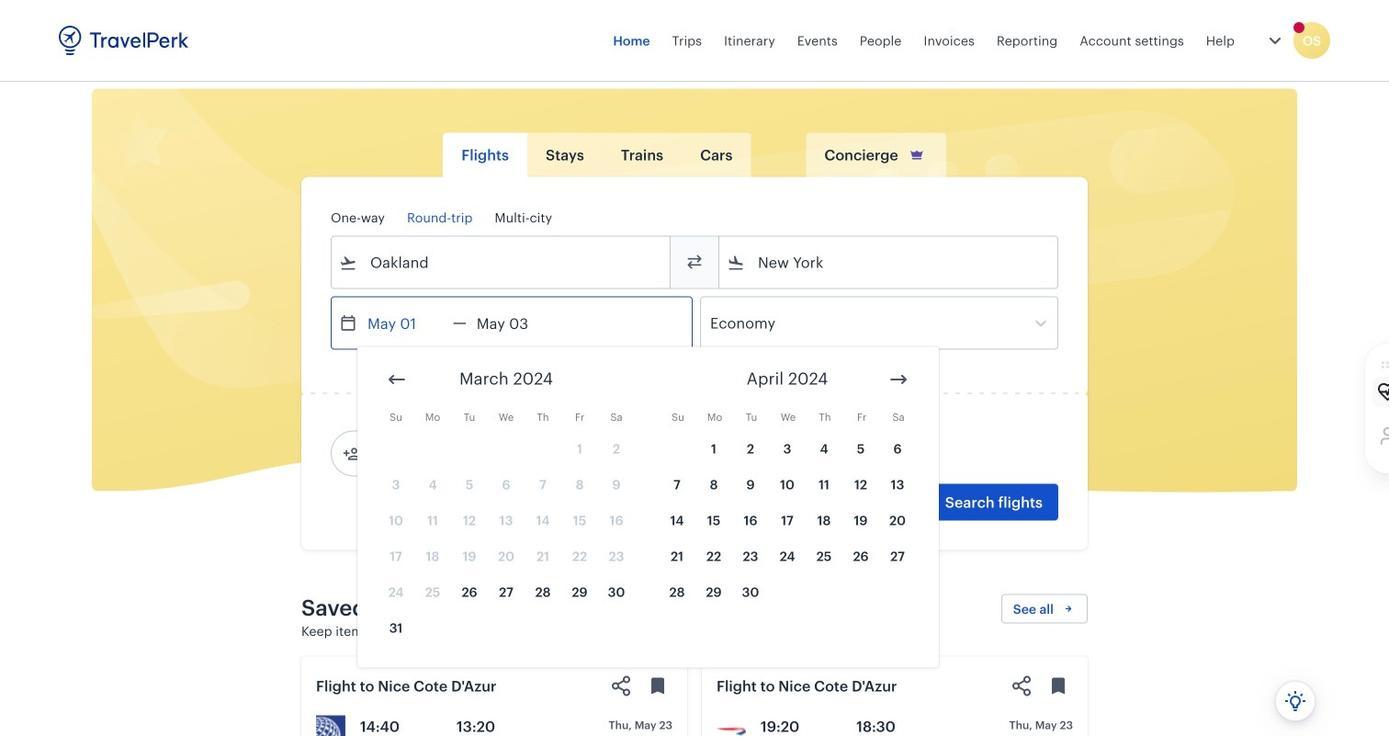 Task type: locate. For each thing, give the bounding box(es) containing it.
Add first traveler search field
[[361, 439, 552, 468]]

Return text field
[[467, 297, 562, 349]]

Depart text field
[[358, 297, 453, 349]]

move forward to switch to the next month. image
[[888, 369, 910, 391]]

To search field
[[746, 248, 1034, 277]]



Task type: describe. For each thing, give the bounding box(es) containing it.
united airlines image
[[316, 716, 346, 736]]

calendar application
[[358, 347, 1390, 668]]

move backward to switch to the previous month. image
[[386, 369, 408, 391]]

british airways image
[[717, 716, 746, 736]]

From search field
[[358, 248, 646, 277]]



